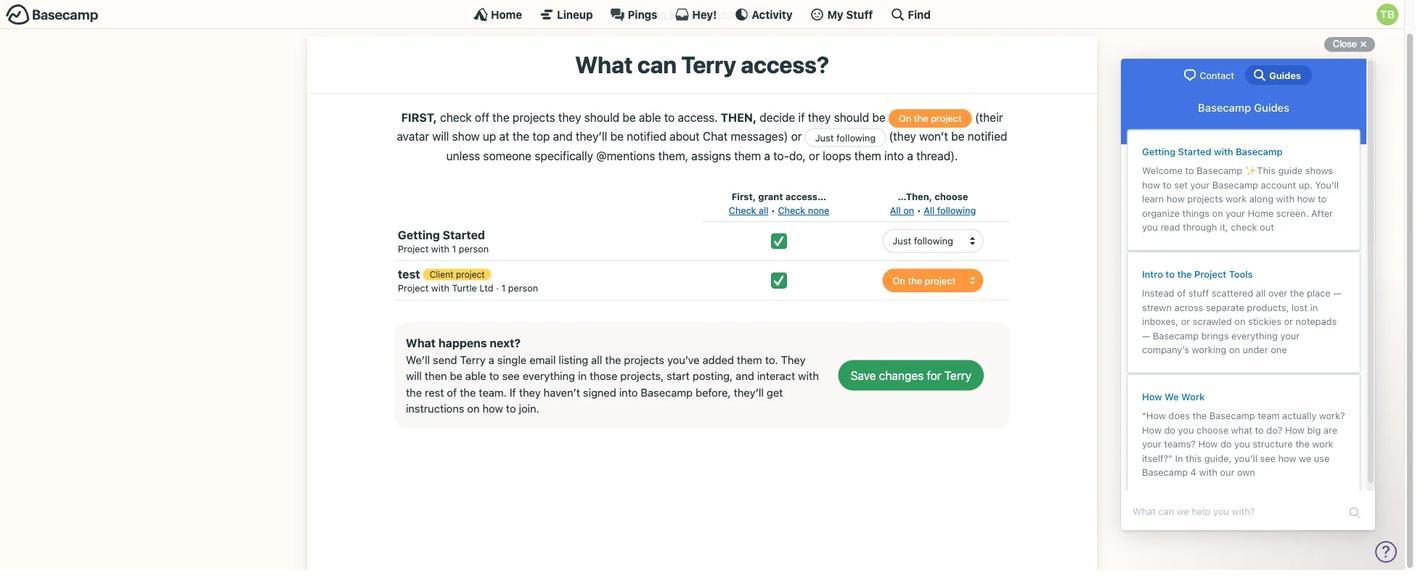 Task type: vqa. For each thing, say whether or not it's contained in the screenshot.
Thu
no



Task type: describe. For each thing, give the bounding box(es) containing it.
them down just following
[[855, 149, 882, 163]]

chat
[[703, 130, 728, 143]]

getting started project                             with 1 person
[[398, 228, 489, 254]]

they'll inside (their avatar will show up at the top and they'll be notified about chat messages)           or
[[576, 130, 608, 143]]

will inside (their avatar will show up at the top and they'll be notified about chat messages)           or
[[432, 130, 449, 143]]

←
[[619, 8, 628, 20]]

the right off
[[493, 110, 510, 124]]

send
[[433, 354, 457, 367]]

1 horizontal spatial able
[[639, 110, 661, 124]]

first,
[[732, 191, 756, 202]]

back
[[631, 8, 654, 20]]

to.
[[765, 354, 778, 367]]

first,
[[401, 110, 437, 124]]

you've
[[668, 354, 700, 367]]

turtle
[[452, 283, 477, 294]]

get
[[767, 387, 783, 399]]

check none button
[[778, 204, 830, 218]]

we'll
[[406, 354, 430, 367]]

notified inside (their avatar will show up at the top and they'll be notified about chat messages)           or
[[627, 130, 667, 143]]

of
[[447, 387, 457, 399]]

what can terry access?
[[575, 51, 830, 78]]

posting,
[[693, 370, 733, 383]]

on inside …then, choose all on • all following
[[904, 205, 915, 216]]

won't
[[920, 130, 949, 143]]

at
[[499, 130, 510, 143]]

…then,
[[898, 191, 933, 202]]

what for what can terry access?
[[575, 51, 633, 78]]

all on button
[[890, 204, 915, 218]]

listing
[[559, 354, 588, 367]]

specifically
[[535, 149, 593, 163]]

the right on
[[914, 113, 929, 124]]

none
[[808, 205, 830, 216]]

0 vertical spatial terry
[[682, 51, 736, 78]]

the inside (their avatar will show up at the top and they'll be notified about chat messages)           or
[[513, 130, 530, 143]]

test
[[398, 268, 420, 282]]

projects,
[[621, 370, 664, 383]]

just
[[816, 132, 834, 143]]

can
[[638, 51, 677, 78]]

started
[[443, 228, 485, 242]]

signed
[[583, 387, 617, 399]]

before,
[[696, 387, 731, 399]]

(they
[[889, 130, 917, 143]]

on
[[899, 113, 912, 124]]

interact
[[757, 370, 796, 383]]

client project project with turtle ltd                             · 1 person
[[398, 270, 538, 294]]

thread).
[[917, 149, 958, 163]]

(they won't be notified unless someone specifically @mentions them, assigns them a to-do, or loops them into a thread).
[[447, 130, 1008, 163]]

access…
[[786, 191, 827, 202]]

(their avatar will show up at the top and they'll be notified about chat messages)           or
[[397, 110, 1003, 143]]

just following
[[816, 132, 876, 143]]

and inside what happens next? we'll send terry a single email listing all the projects you've added them to.                    they will then be able to see everything in those projects, start posting, and interact with the rest of the team.                   if they haven't signed into basecamp before, they'll get instructions on how to join.
[[736, 370, 755, 383]]

how
[[483, 403, 503, 416]]

then,
[[721, 110, 757, 124]]

home
[[491, 8, 522, 21]]

my stuff button
[[810, 7, 873, 22]]

1 all from the left
[[890, 205, 901, 216]]

join.
[[519, 403, 540, 416]]

next?
[[490, 336, 521, 350]]

project inside client project project with turtle ltd                             · 1 person
[[456, 270, 485, 280]]

instructions
[[406, 403, 465, 416]]

start
[[667, 370, 690, 383]]

email
[[530, 354, 556, 367]]

cross small image
[[1355, 36, 1373, 53]]

← back to everyone on the account
[[619, 8, 785, 20]]

off
[[475, 110, 490, 124]]

main element
[[0, 0, 1405, 29]]

tim burton image
[[1377, 4, 1399, 25]]

1 horizontal spatial on
[[715, 8, 727, 20]]

2 all from the left
[[924, 205, 935, 216]]

those
[[590, 370, 618, 383]]

account
[[748, 8, 785, 20]]

do,
[[789, 149, 806, 163]]

lineup
[[557, 8, 593, 21]]

show
[[452, 130, 480, 143]]

terry inside what happens next? we'll send terry a single email listing all the projects you've added them to.                    they will then be able to see everything in those projects, start posting, and interact with the rest of the team.                   if they haven't signed into basecamp before, they'll get instructions on how to join.
[[460, 354, 486, 367]]

up
[[483, 130, 496, 143]]

messages)
[[731, 130, 788, 143]]

• inside …then, choose all on • all following
[[917, 205, 922, 216]]

0 horizontal spatial projects
[[513, 110, 555, 124]]

to up team.
[[489, 370, 499, 383]]

project for getting
[[398, 243, 429, 254]]

them inside what happens next? we'll send terry a single email listing all the projects you've added them to.                    they will then be able to see everything in those projects, start posting, and interact with the rest of the team.                   if they haven't signed into basecamp before, they'll get instructions on how to join.
[[737, 354, 763, 367]]

first, check off the projects they should be able to access. then, decide if they should be
[[401, 110, 889, 124]]

with for getting
[[431, 243, 450, 254]]

choose
[[935, 191, 969, 202]]

all following button
[[924, 204, 976, 218]]

hey!
[[693, 8, 717, 21]]

all inside first, grant access… check all • check none
[[759, 205, 769, 216]]

project for client
[[398, 283, 429, 294]]

all inside what happens next? we'll send terry a single email listing all the projects you've added them to.                    they will then be able to see everything in those projects, start posting, and interact with the rest of the team.                   if they haven't signed into basecamp before, they'll get instructions on how to join.
[[591, 354, 602, 367]]

the right of
[[460, 387, 476, 399]]

on the project
[[899, 113, 962, 124]]

back to everyone on the account link
[[631, 8, 785, 20]]

1 should from the left
[[585, 110, 620, 124]]

the left rest
[[406, 387, 422, 399]]

find button
[[891, 7, 931, 22]]

following inside …then, choose all on • all following
[[938, 205, 976, 216]]

2 check from the left
[[778, 205, 806, 216]]

1 inside client project project with turtle ltd                             · 1 person
[[502, 283, 506, 294]]

everyone
[[669, 8, 713, 20]]

close button
[[1325, 36, 1376, 53]]



Task type: locate. For each thing, give the bounding box(es) containing it.
following down choose
[[938, 205, 976, 216]]

1
[[452, 243, 456, 254], [502, 283, 506, 294]]

assigns
[[692, 149, 731, 163]]

2 vertical spatial on
[[467, 403, 480, 416]]

1 horizontal spatial into
[[885, 149, 904, 163]]

grant
[[759, 191, 783, 202]]

person inside 'getting started project                             with 1 person'
[[459, 243, 489, 254]]

0 horizontal spatial 1
[[452, 243, 456, 254]]

project down "test"
[[398, 283, 429, 294]]

my
[[828, 8, 844, 21]]

cross small image
[[1355, 36, 1373, 53]]

unless
[[447, 149, 480, 163]]

to-
[[774, 149, 789, 163]]

person down the 'started'
[[459, 243, 489, 254]]

access.
[[678, 110, 718, 124]]

0 vertical spatial person
[[459, 243, 489, 254]]

…then, choose all on • all following
[[890, 191, 976, 216]]

pings button
[[611, 7, 658, 22]]

0 horizontal spatial project
[[456, 270, 485, 280]]

project
[[931, 113, 962, 124], [456, 270, 485, 280]]

a left 'single'
[[489, 354, 495, 367]]

what up we'll
[[406, 336, 436, 350]]

to
[[657, 8, 666, 20], [664, 110, 675, 124], [489, 370, 499, 383], [506, 403, 516, 416]]

2 horizontal spatial they
[[808, 110, 831, 124]]

1 horizontal spatial or
[[809, 149, 820, 163]]

able up "them,"
[[639, 110, 661, 124]]

following
[[837, 132, 876, 143], [938, 205, 976, 216]]

2 horizontal spatial on
[[904, 205, 915, 216]]

0 vertical spatial or
[[791, 130, 802, 143]]

find
[[908, 8, 931, 21]]

they'll
[[576, 130, 608, 143], [734, 387, 764, 399]]

0 vertical spatial projects
[[513, 110, 555, 124]]

them,
[[659, 149, 689, 163]]

a down (they
[[908, 149, 914, 163]]

0 horizontal spatial notified
[[627, 130, 667, 143]]

2 notified from the left
[[968, 130, 1008, 143]]

0 horizontal spatial a
[[489, 354, 495, 367]]

stuff
[[846, 8, 873, 21]]

all
[[890, 205, 901, 216], [924, 205, 935, 216]]

in
[[578, 370, 587, 383]]

project up won't
[[931, 113, 962, 124]]

projects
[[513, 110, 555, 124], [624, 354, 665, 367]]

0 horizontal spatial all
[[890, 205, 901, 216]]

to right "back"
[[657, 8, 666, 20]]

1 vertical spatial will
[[406, 370, 422, 383]]

they inside what happens next? we'll send terry a single email listing all the projects you've added them to.                    they will then be able to see everything in those projects, start posting, and interact with the rest of the team.                   if they haven't signed into basecamp before, they'll get instructions on how to join.
[[519, 387, 541, 399]]

0 horizontal spatial should
[[585, 110, 620, 124]]

everything
[[523, 370, 575, 383]]

1 horizontal spatial project
[[931, 113, 962, 124]]

they
[[781, 354, 806, 367]]

2 project from the top
[[398, 283, 429, 294]]

1 horizontal spatial and
[[736, 370, 755, 383]]

they'll inside what happens next? we'll send terry a single email listing all the projects you've added them to.                    they will then be able to see everything in those projects, start posting, and interact with the rest of the team.                   if they haven't signed into basecamp before, they'll get instructions on how to join.
[[734, 387, 764, 399]]

should up just following
[[834, 110, 870, 124]]

will down "check"
[[432, 130, 449, 143]]

or right do,
[[809, 149, 820, 163]]

switch accounts image
[[6, 4, 99, 26]]

a inside what happens next? we'll send terry a single email listing all the projects you've added them to.                    they will then be able to see everything in those projects, start posting, and interact with the rest of the team.                   if they haven't signed into basecamp before, they'll get instructions on how to join.
[[489, 354, 495, 367]]

0 horizontal spatial will
[[406, 370, 422, 383]]

1 vertical spatial into
[[619, 387, 638, 399]]

be
[[623, 110, 636, 124], [873, 110, 886, 124], [611, 130, 624, 143], [952, 130, 965, 143], [450, 370, 463, 383]]

projects up 'top'
[[513, 110, 555, 124]]

they up join.
[[519, 387, 541, 399]]

happens
[[439, 336, 487, 350]]

with down client
[[431, 283, 450, 294]]

they up specifically
[[558, 110, 581, 124]]

the
[[730, 8, 745, 20], [493, 110, 510, 124], [914, 113, 929, 124], [513, 130, 530, 143], [605, 354, 621, 367], [406, 387, 422, 399], [460, 387, 476, 399]]

1 vertical spatial projects
[[624, 354, 665, 367]]

and up specifically
[[553, 130, 573, 143]]

2 vertical spatial with
[[798, 370, 819, 383]]

0 horizontal spatial check
[[729, 205, 757, 216]]

into inside (they won't be notified unless someone specifically @mentions them, assigns them a to-do, or loops them into a thread).
[[885, 149, 904, 163]]

1 horizontal spatial terry
[[682, 51, 736, 78]]

1 down the 'started'
[[452, 243, 456, 254]]

into inside what happens next? we'll send terry a single email listing all the projects you've added them to.                    they will then be able to see everything in those projects, start posting, and interact with the rest of the team.                   if they haven't signed into basecamp before, they'll get instructions on how to join.
[[619, 387, 638, 399]]

team.
[[479, 387, 507, 399]]

0 vertical spatial all
[[759, 205, 769, 216]]

notified inside (they won't be notified unless someone specifically @mentions them, assigns them a to-do, or loops them into a thread).
[[968, 130, 1008, 143]]

my stuff
[[828, 8, 873, 21]]

0 vertical spatial on
[[715, 8, 727, 20]]

them left to.
[[737, 354, 763, 367]]

to up about
[[664, 110, 675, 124]]

person inside client project project with turtle ltd                             · 1 person
[[508, 283, 538, 294]]

be inside (they won't be notified unless someone specifically @mentions them, assigns them a to-do, or loops them into a thread).
[[952, 130, 965, 143]]

1 check from the left
[[729, 205, 757, 216]]

1 vertical spatial what
[[406, 336, 436, 350]]

access?
[[741, 51, 830, 78]]

projects inside what happens next? we'll send terry a single email listing all the projects you've added them to.                    they will then be able to see everything in those projects, start posting, and interact with the rest of the team.                   if they haven't signed into basecamp before, they'll get instructions on how to join.
[[624, 354, 665, 367]]

1 vertical spatial able
[[466, 370, 487, 383]]

@mentions
[[597, 149, 656, 163]]

1 • from the left
[[771, 205, 776, 216]]

on inside what happens next? we'll send terry a single email listing all the projects you've added them to.                    they will then be able to see everything in those projects, start posting, and interact with the rest of the team.                   if they haven't signed into basecamp before, they'll get instructions on how to join.
[[467, 403, 480, 416]]

with inside 'getting started project                             with 1 person'
[[431, 243, 450, 254]]

able
[[639, 110, 661, 124], [466, 370, 487, 383]]

1 horizontal spatial notified
[[968, 130, 1008, 143]]

notified down first, check off the projects they should be able to access. then, decide if they should be on the top
[[627, 130, 667, 143]]

project down "getting"
[[398, 243, 429, 254]]

1 vertical spatial project
[[456, 270, 485, 280]]

• down grant
[[771, 205, 776, 216]]

with inside client project project with turtle ltd                             · 1 person
[[431, 283, 450, 294]]

decide
[[760, 110, 796, 124]]

close
[[1333, 38, 1358, 49]]

activity link
[[735, 7, 793, 22]]

then
[[425, 370, 447, 383]]

project inside 'getting started project                             with 1 person'
[[398, 243, 429, 254]]

None submit
[[839, 361, 984, 391]]

into down (they
[[885, 149, 904, 163]]

the up the those in the left bottom of the page
[[605, 354, 621, 367]]

someone
[[483, 149, 532, 163]]

0 vertical spatial following
[[837, 132, 876, 143]]

or
[[791, 130, 802, 143], [809, 149, 820, 163]]

0 horizontal spatial following
[[837, 132, 876, 143]]

will down we'll
[[406, 370, 422, 383]]

home link
[[474, 7, 522, 22]]

to down if at the bottom left of page
[[506, 403, 516, 416]]

0 vertical spatial project
[[931, 113, 962, 124]]

0 horizontal spatial on
[[467, 403, 480, 416]]

they
[[558, 110, 581, 124], [808, 110, 831, 124], [519, 387, 541, 399]]

into down projects,
[[619, 387, 638, 399]]

notified down (their
[[968, 130, 1008, 143]]

with inside what happens next? we'll send terry a single email listing all the projects you've added them to.                    they will then be able to see everything in those projects, start posting, and interact with the rest of the team.                   if they haven't signed into basecamp before, they'll get instructions on how to join.
[[798, 370, 819, 383]]

activity
[[752, 8, 793, 21]]

1 project from the top
[[398, 243, 429, 254]]

with down "getting"
[[431, 243, 450, 254]]

1 vertical spatial following
[[938, 205, 976, 216]]

1 horizontal spatial all
[[924, 205, 935, 216]]

a left to-
[[764, 149, 771, 163]]

able up team.
[[466, 370, 487, 383]]

what inside what happens next? we'll send terry a single email listing all the projects you've added them to.                    they will then be able to see everything in those projects, start posting, and interact with the rest of the team.                   if they haven't signed into basecamp before, they'll get instructions on how to join.
[[406, 336, 436, 350]]

project inside client project project with turtle ltd                             · 1 person
[[398, 283, 429, 294]]

1 horizontal spatial 1
[[502, 283, 506, 294]]

what happens next? we'll send terry a single email listing all the projects you've added them to.                    they will then be able to see everything in those projects, start posting, and interact with the rest of the team.                   if they haven't signed into basecamp before, they'll get instructions on how to join.
[[406, 336, 819, 416]]

the right the at on the top
[[513, 130, 530, 143]]

0 vertical spatial able
[[639, 110, 661, 124]]

they right if
[[808, 110, 831, 124]]

what for what happens next? we'll send terry a single email listing all the projects you've added them to.                    they will then be able to see everything in those projects, start posting, and interact with the rest of the team.                   if they haven't signed into basecamp before, they'll get instructions on how to join.
[[406, 336, 436, 350]]

1 horizontal spatial •
[[917, 205, 922, 216]]

person
[[459, 243, 489, 254], [508, 283, 538, 294]]

0 vertical spatial they'll
[[576, 130, 608, 143]]

1 horizontal spatial they'll
[[734, 387, 764, 399]]

check
[[729, 205, 757, 216], [778, 205, 806, 216]]

terry
[[682, 51, 736, 78], [460, 354, 486, 367]]

them down messages)
[[734, 149, 761, 163]]

all up the those in the left bottom of the page
[[591, 354, 602, 367]]

1 vertical spatial all
[[591, 354, 602, 367]]

1 horizontal spatial person
[[508, 283, 538, 294]]

getting
[[398, 228, 440, 242]]

projects up projects,
[[624, 354, 665, 367]]

with for client
[[431, 283, 450, 294]]

0 vertical spatial into
[[885, 149, 904, 163]]

single
[[497, 354, 527, 367]]

1 vertical spatial 1
[[502, 283, 506, 294]]

terry down happens
[[460, 354, 486, 367]]

0 vertical spatial with
[[431, 243, 450, 254]]

1 vertical spatial or
[[809, 149, 820, 163]]

ltd
[[480, 283, 494, 294]]

top
[[533, 130, 550, 143]]

haven't
[[544, 387, 580, 399]]

0 vertical spatial 1
[[452, 243, 456, 254]]

2 should from the left
[[834, 110, 870, 124]]

1 horizontal spatial projects
[[624, 354, 665, 367]]

all down grant
[[759, 205, 769, 216]]

client
[[430, 270, 454, 280]]

1 vertical spatial on
[[904, 205, 915, 216]]

they'll up specifically
[[576, 130, 608, 143]]

1 horizontal spatial all
[[759, 205, 769, 216]]

1 horizontal spatial check
[[778, 205, 806, 216]]

added
[[703, 354, 734, 367]]

lineup link
[[540, 7, 593, 22]]

0 horizontal spatial person
[[459, 243, 489, 254]]

0 horizontal spatial and
[[553, 130, 573, 143]]

if
[[510, 387, 516, 399]]

be inside (their avatar will show up at the top and they'll be notified about chat messages)           or
[[611, 130, 624, 143]]

1 right "·"
[[502, 283, 506, 294]]

terry down hey!
[[682, 51, 736, 78]]

2 horizontal spatial a
[[908, 149, 914, 163]]

0 horizontal spatial they
[[519, 387, 541, 399]]

check all button
[[729, 204, 769, 218]]

check down first,
[[729, 205, 757, 216]]

person right "·"
[[508, 283, 538, 294]]

check down access…
[[778, 205, 806, 216]]

into
[[885, 149, 904, 163], [619, 387, 638, 399]]

1 notified from the left
[[627, 130, 667, 143]]

2 • from the left
[[917, 205, 922, 216]]

if
[[799, 110, 805, 124]]

0 horizontal spatial they'll
[[576, 130, 608, 143]]

what left can
[[575, 51, 633, 78]]

1 vertical spatial they'll
[[734, 387, 764, 399]]

with down they
[[798, 370, 819, 383]]

and left interact
[[736, 370, 755, 383]]

• down …then,
[[917, 205, 922, 216]]

project
[[398, 243, 429, 254], [398, 283, 429, 294]]

·
[[496, 283, 499, 294]]

0 horizontal spatial all
[[591, 354, 602, 367]]

1 vertical spatial person
[[508, 283, 538, 294]]

1 horizontal spatial they
[[558, 110, 581, 124]]

1 horizontal spatial following
[[938, 205, 976, 216]]

1 vertical spatial project
[[398, 283, 429, 294]]

or inside (they won't be notified unless someone specifically @mentions them, assigns them a to-do, or loops them into a thread).
[[809, 149, 820, 163]]

able inside what happens next? we'll send terry a single email listing all the projects you've added them to.                    they will then be able to see everything in those projects, start posting, and interact with the rest of the team.                   if they haven't signed into basecamp before, they'll get instructions on how to join.
[[466, 370, 487, 383]]

0 horizontal spatial or
[[791, 130, 802, 143]]

first, grant access… check all • check none
[[729, 191, 830, 216]]

should up @mentions
[[585, 110, 620, 124]]

or inside (their avatar will show up at the top and they'll be notified about chat messages)           or
[[791, 130, 802, 143]]

following up loops
[[837, 132, 876, 143]]

0 horizontal spatial •
[[771, 205, 776, 216]]

avatar
[[397, 130, 429, 143]]

0 horizontal spatial terry
[[460, 354, 486, 367]]

0 vertical spatial and
[[553, 130, 573, 143]]

or up do,
[[791, 130, 802, 143]]

• inside first, grant access… check all • check none
[[771, 205, 776, 216]]

1 horizontal spatial a
[[764, 149, 771, 163]]

loops
[[823, 149, 852, 163]]

will inside what happens next? we'll send terry a single email listing all the projects you've added them to.                    they will then be able to see everything in those projects, start posting, and interact with the rest of the team.                   if they haven't signed into basecamp before, they'll get instructions on how to join.
[[406, 370, 422, 383]]

0 vertical spatial project
[[398, 243, 429, 254]]

basecamp
[[641, 387, 693, 399]]

and
[[553, 130, 573, 143], [736, 370, 755, 383]]

and inside (their avatar will show up at the top and they'll be notified about chat messages)           or
[[553, 130, 573, 143]]

•
[[771, 205, 776, 216], [917, 205, 922, 216]]

1 inside 'getting started project                             with 1 person'
[[452, 243, 456, 254]]

about
[[670, 130, 700, 143]]

1 horizontal spatial will
[[432, 130, 449, 143]]

0 horizontal spatial able
[[466, 370, 487, 383]]

1 vertical spatial with
[[431, 283, 450, 294]]

0 horizontal spatial what
[[406, 336, 436, 350]]

1 horizontal spatial should
[[834, 110, 870, 124]]

1 vertical spatial and
[[736, 370, 755, 383]]

what
[[575, 51, 633, 78], [406, 336, 436, 350]]

1 vertical spatial terry
[[460, 354, 486, 367]]

0 vertical spatial what
[[575, 51, 633, 78]]

project up turtle
[[456, 270, 485, 280]]

they'll left get on the bottom of the page
[[734, 387, 764, 399]]

1 horizontal spatial what
[[575, 51, 633, 78]]

be inside what happens next? we'll send terry a single email listing all the projects you've added them to.                    they will then be able to see everything in those projects, start posting, and interact with the rest of the team.                   if they haven't signed into basecamp before, they'll get instructions on how to join.
[[450, 370, 463, 383]]

0 horizontal spatial into
[[619, 387, 638, 399]]

check
[[440, 110, 472, 124]]

should
[[585, 110, 620, 124], [834, 110, 870, 124]]

the left account
[[730, 8, 745, 20]]

0 vertical spatial will
[[432, 130, 449, 143]]



